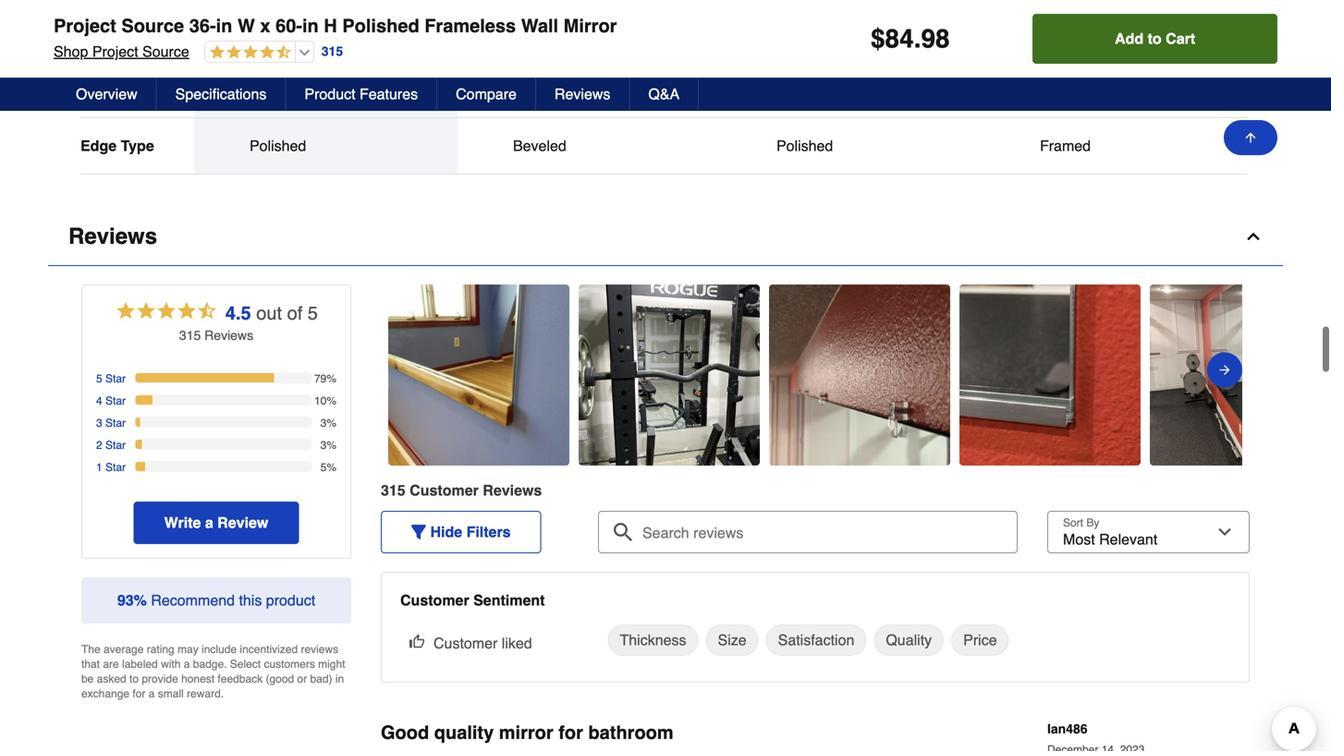 Task type: vqa. For each thing, say whether or not it's contained in the screenshot.


Task type: locate. For each thing, give the bounding box(es) containing it.
3% down 10%
[[320, 417, 336, 430]]

w
[[238, 15, 255, 37]]

reviews down the edge type at the top of page
[[68, 224, 157, 249]]

thickness button
[[608, 625, 698, 656]]

in
[[216, 15, 232, 37], [302, 15, 319, 37], [335, 673, 344, 686]]

polished
[[342, 15, 419, 37], [250, 137, 306, 154], [776, 137, 833, 154]]

review for 315 customer review s
[[483, 482, 534, 499]]

84
[[885, 24, 914, 54]]

star right 2
[[105, 439, 126, 452]]

1 horizontal spatial no
[[513, 81, 532, 98]]

size button
[[706, 625, 759, 656]]

customer down the customer sentiment
[[434, 635, 498, 652]]

write a review
[[164, 514, 268, 531]]

3 frame from the left
[[799, 81, 837, 98]]

0 horizontal spatial 5
[[96, 372, 102, 385]]

quality inside button
[[886, 632, 932, 649]]

3 no from the left
[[776, 81, 795, 98]]

2 horizontal spatial a
[[205, 514, 213, 531]]

1 horizontal spatial wall cell
[[513, 24, 666, 42]]

s
[[247, 328, 253, 343], [534, 482, 542, 499]]

source
[[121, 15, 184, 37], [142, 43, 189, 60]]

2
[[96, 439, 102, 452]]

0 vertical spatial 3%
[[320, 417, 336, 430]]

315
[[321, 44, 343, 59], [179, 328, 201, 343], [381, 482, 406, 499]]

project up frame
[[92, 43, 138, 60]]

0 horizontal spatial quality
[[434, 722, 494, 744]]

1 vertical spatial 315
[[179, 328, 201, 343]]

5 star from the top
[[105, 461, 126, 474]]

1 vertical spatial for
[[559, 722, 583, 744]]

3% for 3 star
[[320, 417, 336, 430]]

0 horizontal spatial wall cell
[[250, 24, 402, 42]]

honest
[[181, 673, 215, 686]]

liked
[[502, 635, 532, 652]]

frame
[[273, 81, 310, 98], [536, 81, 574, 98], [799, 81, 837, 98]]

0 vertical spatial 4.5 stars image
[[205, 44, 291, 61]]

for
[[133, 688, 145, 701], [559, 722, 583, 744]]

chevron up image
[[1244, 227, 1263, 246]]

s up hide filters button
[[534, 482, 542, 499]]

frame for no frame cell to the left
[[273, 81, 310, 98]]

star
[[105, 372, 126, 385], [105, 395, 126, 408], [105, 417, 126, 430], [105, 439, 126, 452], [105, 461, 126, 474]]

1 vertical spatial s
[[534, 482, 542, 499]]

1 vertical spatial 3%
[[320, 439, 336, 452]]

60-
[[276, 15, 302, 37]]

0 horizontal spatial 315
[[179, 328, 201, 343]]

in left h
[[302, 15, 319, 37]]

in down might
[[335, 673, 344, 686]]

315 for 315 customer review s
[[381, 482, 406, 499]]

type right 'edge'
[[121, 137, 154, 154]]

1 horizontal spatial polished
[[342, 15, 419, 37]]

good quality mirror for bathroom
[[381, 722, 674, 744]]

4.5 stars image left 4.5 on the top left of page
[[115, 299, 218, 326]]

to down the labeled
[[129, 673, 139, 686]]

s down 4.5 on the top left of page
[[247, 328, 253, 343]]

type up shop project source
[[80, 24, 114, 41]]

reviews up "beveled" cell
[[555, 86, 610, 103]]

1 horizontal spatial type
[[121, 137, 154, 154]]

beveled cell
[[513, 137, 666, 155]]

q&a
[[648, 86, 680, 103]]

1 vertical spatial reviews
[[68, 224, 157, 249]]

no
[[250, 81, 268, 98], [513, 81, 532, 98], [776, 81, 795, 98]]

1 vertical spatial 5
[[96, 372, 102, 385]]

0 vertical spatial 5
[[308, 303, 318, 324]]

5
[[308, 303, 318, 324], [96, 372, 102, 385]]

review right write
[[217, 514, 268, 531]]

frame for the rightmost no frame cell
[[799, 81, 837, 98]]

review inside button
[[217, 514, 268, 531]]

2 vertical spatial review
[[217, 514, 268, 531]]

customer up thumb up icon
[[400, 592, 469, 609]]

out
[[256, 303, 282, 324]]

2 3% from the top
[[320, 439, 336, 452]]

frame
[[80, 81, 125, 98]]

reviews
[[555, 86, 610, 103], [68, 224, 157, 249]]

0 vertical spatial quality
[[886, 632, 932, 649]]

1 horizontal spatial no frame
[[513, 81, 574, 98]]

2 vertical spatial a
[[149, 688, 155, 701]]

3% for 2 star
[[320, 439, 336, 452]]

3 uploaded image image from the left
[[769, 366, 950, 384]]

3 no frame from the left
[[776, 81, 837, 98]]

h
[[324, 15, 337, 37]]

customer sentiment
[[400, 592, 545, 609]]

project up shop
[[54, 15, 116, 37]]

2 horizontal spatial in
[[335, 673, 344, 686]]

review down 4.5 on the top left of page
[[204, 328, 247, 343]]

4 star from the top
[[105, 439, 126, 452]]

customer
[[410, 482, 479, 499], [400, 592, 469, 609], [434, 635, 498, 652]]

1 horizontal spatial 315
[[321, 44, 343, 59]]

0 vertical spatial project
[[54, 15, 116, 37]]

3
[[96, 417, 102, 430]]

5 up 4
[[96, 372, 102, 385]]

may
[[178, 643, 198, 656]]

a down may
[[184, 658, 190, 671]]

98
[[921, 24, 950, 54]]

thumb up image
[[410, 634, 424, 649]]

1 uploaded image image from the left
[[388, 366, 569, 384]]

1 horizontal spatial polished cell
[[776, 137, 929, 155]]

2 star
[[96, 439, 126, 452]]

0 horizontal spatial reviews
[[68, 224, 157, 249]]

0 horizontal spatial to
[[129, 673, 139, 686]]

add to cart button
[[1033, 14, 1278, 64]]

star right 3
[[105, 417, 126, 430]]

315 inside '4.5 out of 5 315 review s'
[[179, 328, 201, 343]]

mirror
[[499, 722, 553, 744]]

1 vertical spatial customer
[[400, 592, 469, 609]]

no for the rightmost no frame cell
[[776, 81, 795, 98]]

1 no frame from the left
[[250, 81, 310, 98]]

quality
[[886, 632, 932, 649], [434, 722, 494, 744]]

0 vertical spatial for
[[133, 688, 145, 701]]

0 horizontal spatial type
[[80, 24, 114, 41]]

cell
[[776, 24, 929, 42], [1040, 24, 1192, 42]]

2 no from the left
[[513, 81, 532, 98]]

0 vertical spatial source
[[121, 15, 184, 37]]

2 horizontal spatial no frame
[[776, 81, 837, 98]]

3% up 5%
[[320, 439, 336, 452]]

0 horizontal spatial s
[[247, 328, 253, 343]]

quality left price
[[886, 632, 932, 649]]

2 frame from the left
[[536, 81, 574, 98]]

1 vertical spatial to
[[129, 673, 139, 686]]

no frame for middle no frame cell
[[513, 81, 574, 98]]

1 vertical spatial review
[[483, 482, 534, 499]]

incentivized
[[240, 643, 298, 656]]

type
[[80, 24, 114, 41], [121, 137, 154, 154]]

0 vertical spatial review
[[204, 328, 247, 343]]

no frame
[[250, 81, 310, 98], [513, 81, 574, 98], [776, 81, 837, 98]]

3%
[[320, 417, 336, 430], [320, 439, 336, 452]]

5 right of
[[308, 303, 318, 324]]

no for no frame cell to the left
[[250, 81, 268, 98]]

reviews button
[[536, 78, 630, 111], [48, 208, 1283, 266]]

1 horizontal spatial reviews
[[555, 86, 610, 103]]

4.5 out of 5 315 review s
[[179, 303, 318, 343]]

star for 3 star
[[105, 417, 126, 430]]

1 horizontal spatial frame
[[536, 81, 574, 98]]

1 horizontal spatial no frame cell
[[513, 80, 666, 99]]

source up material
[[142, 43, 189, 60]]

to
[[1148, 30, 1162, 47], [129, 673, 139, 686]]

uploaded image image
[[388, 366, 569, 384], [579, 366, 760, 384], [769, 366, 950, 384], [960, 366, 1141, 384], [1150, 366, 1331, 384]]

2 no frame from the left
[[513, 81, 574, 98]]

satisfaction
[[778, 632, 854, 649]]

315 customer review s
[[381, 482, 542, 499]]

2 cell from the left
[[1040, 24, 1192, 42]]

1 vertical spatial source
[[142, 43, 189, 60]]

product
[[266, 592, 315, 609]]

frame for middle no frame cell
[[536, 81, 574, 98]]

2 horizontal spatial polished
[[776, 137, 833, 154]]

4 uploaded image image from the left
[[960, 366, 1141, 384]]

10%
[[314, 395, 336, 408]]

0 vertical spatial to
[[1148, 30, 1162, 47]]

to right add
[[1148, 30, 1162, 47]]

1 cell from the left
[[776, 24, 929, 42]]

0 horizontal spatial no
[[250, 81, 268, 98]]

1 3% from the top
[[320, 417, 336, 430]]

arrow right image
[[1217, 359, 1232, 382]]

s inside '4.5 out of 5 315 review s'
[[247, 328, 253, 343]]

1 star from the top
[[105, 372, 126, 385]]

for down provide
[[133, 688, 145, 701]]

0 vertical spatial reviews button
[[536, 78, 630, 111]]

filter image
[[411, 525, 426, 540]]

1 horizontal spatial in
[[302, 15, 319, 37]]

features
[[360, 86, 418, 103]]

be
[[81, 673, 94, 686]]

1 frame from the left
[[273, 81, 310, 98]]

1 no from the left
[[250, 81, 268, 98]]

to inside button
[[1148, 30, 1162, 47]]

2 horizontal spatial 315
[[381, 482, 406, 499]]

315 for 315
[[321, 44, 343, 59]]

2 vertical spatial 315
[[381, 482, 406, 499]]

star right the 1
[[105, 461, 126, 474]]

customer up hide on the left bottom of page
[[410, 482, 479, 499]]

0 vertical spatial a
[[205, 514, 213, 531]]

0 horizontal spatial for
[[133, 688, 145, 701]]

2 star from the top
[[105, 395, 126, 408]]

frame material
[[80, 81, 185, 98]]

no frame cell
[[250, 80, 402, 99], [513, 80, 666, 99], [776, 81, 837, 98]]

0 vertical spatial s
[[247, 328, 253, 343]]

1 horizontal spatial 5
[[308, 303, 318, 324]]

frameless
[[424, 15, 516, 37]]

0 vertical spatial reviews
[[555, 86, 610, 103]]

wall cell
[[250, 24, 402, 42], [513, 24, 666, 42]]

the average rating may include incentivized reviews that are labeled with a badge. select customers might be asked to provide honest feedback (good or bad) in exchange for a small reward.
[[81, 643, 345, 701]]

4.5 stars image
[[205, 44, 291, 61], [115, 299, 218, 326]]

2 horizontal spatial frame
[[799, 81, 837, 98]]

star right 4
[[105, 395, 126, 408]]

source up shop project source
[[121, 15, 184, 37]]

1 vertical spatial a
[[184, 658, 190, 671]]

star for 1 star
[[105, 461, 126, 474]]

0 vertical spatial type
[[80, 24, 114, 41]]

mirror
[[564, 15, 617, 37]]

review for write a review
[[217, 514, 268, 531]]

bathroom
[[588, 722, 674, 744]]

review up filters
[[483, 482, 534, 499]]

in left w
[[216, 15, 232, 37]]

1 horizontal spatial to
[[1148, 30, 1162, 47]]

labeled
[[122, 658, 158, 671]]

of
[[287, 303, 303, 324]]

for right mirror
[[559, 722, 583, 744]]

to inside the average rating may include incentivized reviews that are labeled with a badge. select customers might be asked to provide honest feedback (good or bad) in exchange for a small reward.
[[129, 673, 139, 686]]

2 vertical spatial customer
[[434, 635, 498, 652]]

product features
[[304, 86, 418, 103]]

0 horizontal spatial no frame
[[250, 81, 310, 98]]

0 horizontal spatial polished
[[250, 137, 306, 154]]

1 horizontal spatial s
[[534, 482, 542, 499]]

a down provide
[[149, 688, 155, 701]]

2 horizontal spatial no
[[776, 81, 795, 98]]

4.5 stars image down w
[[205, 44, 291, 61]]

a right write
[[205, 514, 213, 531]]

0 horizontal spatial polished cell
[[250, 137, 402, 155]]

1 vertical spatial reviews button
[[48, 208, 1283, 266]]

review
[[204, 328, 247, 343], [483, 482, 534, 499], [217, 514, 268, 531]]

a inside button
[[205, 514, 213, 531]]

q&a button
[[630, 78, 699, 111]]

4
[[96, 395, 102, 408]]

product features button
[[286, 78, 437, 111]]

1 horizontal spatial for
[[559, 722, 583, 744]]

quality right good
[[434, 722, 494, 744]]

ian486
[[1047, 722, 1088, 737]]

0 horizontal spatial cell
[[776, 24, 929, 42]]

star up 4 star
[[105, 372, 126, 385]]

1 horizontal spatial cell
[[1040, 24, 1192, 42]]

a
[[205, 514, 213, 531], [184, 658, 190, 671], [149, 688, 155, 701]]

3 star from the top
[[105, 417, 126, 430]]

2 wall cell from the left
[[513, 24, 666, 42]]

0 horizontal spatial frame
[[273, 81, 310, 98]]

0 vertical spatial customer
[[410, 482, 479, 499]]

1 horizontal spatial quality
[[886, 632, 932, 649]]

polished cell
[[250, 137, 402, 155], [776, 137, 929, 155]]

0 vertical spatial 315
[[321, 44, 343, 59]]



Task type: describe. For each thing, give the bounding box(es) containing it.
with
[[161, 658, 181, 671]]

%
[[134, 592, 147, 609]]

customer for customer sentiment
[[400, 592, 469, 609]]

5 star
[[96, 372, 126, 385]]

size
[[718, 632, 747, 649]]

recommend
[[151, 592, 235, 609]]

include
[[202, 643, 237, 656]]

no frame for no frame cell to the left
[[250, 81, 310, 98]]

framed
[[1040, 137, 1091, 154]]

36-
[[189, 15, 216, 37]]

4 star
[[96, 395, 126, 408]]

customers
[[264, 658, 315, 671]]

x
[[260, 15, 270, 37]]

no for middle no frame cell
[[513, 81, 532, 98]]

5 inside '4.5 out of 5 315 review s'
[[308, 303, 318, 324]]

1 wall cell from the left
[[250, 24, 402, 42]]

5%
[[320, 461, 336, 474]]

3 star
[[96, 417, 126, 430]]

0 horizontal spatial no frame cell
[[250, 80, 402, 99]]

(good
[[266, 673, 294, 686]]

project source 36-in w x 60-in h polished frameless wall mirror
[[54, 15, 617, 37]]

hide filters
[[430, 524, 511, 541]]

sentiment
[[473, 592, 545, 609]]

compare
[[456, 86, 517, 103]]

add
[[1115, 30, 1144, 47]]

polished for second "polished" cell from right
[[250, 137, 306, 154]]

edge type
[[80, 137, 154, 154]]

2 uploaded image image from the left
[[579, 366, 760, 384]]

star for 4 star
[[105, 395, 126, 408]]

overview
[[76, 86, 137, 103]]

reviews
[[301, 643, 338, 656]]

4.5
[[225, 303, 251, 324]]

shop project source
[[54, 43, 189, 60]]

1 horizontal spatial a
[[184, 658, 190, 671]]

Search reviews text field
[[605, 511, 1010, 543]]

polystyrene cell
[[1040, 81, 1117, 98]]

0 horizontal spatial in
[[216, 15, 232, 37]]

that
[[81, 658, 100, 671]]

feedback
[[218, 673, 263, 686]]

filters
[[466, 524, 511, 541]]

5 uploaded image image from the left
[[1150, 366, 1331, 384]]

.
[[914, 24, 921, 54]]

framed cell
[[1040, 137, 1192, 155]]

provide
[[142, 673, 178, 686]]

1 star
[[96, 461, 126, 474]]

product
[[304, 86, 355, 103]]

good
[[381, 722, 429, 744]]

$ 84 . 98
[[871, 24, 950, 54]]

price button
[[951, 625, 1009, 656]]

for inside the average rating may include incentivized reviews that are labeled with a badge. select customers might be asked to provide honest feedback (good or bad) in exchange for a small reward.
[[133, 688, 145, 701]]

1 vertical spatial 4.5 stars image
[[115, 299, 218, 326]]

overview button
[[57, 78, 157, 111]]

2 horizontal spatial no frame cell
[[776, 81, 837, 98]]

customer liked
[[434, 635, 532, 652]]

hide
[[430, 524, 462, 541]]

rating
[[147, 643, 174, 656]]

0 horizontal spatial a
[[149, 688, 155, 701]]

specifications button
[[157, 78, 286, 111]]

93 % recommend this product
[[117, 592, 315, 609]]

or
[[297, 673, 307, 686]]

this
[[239, 592, 262, 609]]

no frame for the rightmost no frame cell
[[776, 81, 837, 98]]

star for 5 star
[[105, 372, 126, 385]]

the
[[81, 643, 100, 656]]

polystyrene
[[1040, 81, 1117, 98]]

79%
[[314, 372, 336, 385]]

customer for customer liked
[[434, 635, 498, 652]]

exchange
[[81, 688, 129, 701]]

badge.
[[193, 658, 227, 671]]

quality button
[[874, 625, 944, 656]]

price
[[963, 632, 997, 649]]

bad)
[[310, 673, 332, 686]]

beveled
[[513, 137, 566, 154]]

review inside '4.5 out of 5 315 review s'
[[204, 328, 247, 343]]

hide filters button
[[381, 511, 541, 554]]

arrow up image
[[1243, 130, 1258, 145]]

thickness
[[620, 632, 686, 649]]

edge
[[80, 137, 117, 154]]

might
[[318, 658, 345, 671]]

2 polished cell from the left
[[776, 137, 929, 155]]

star for 2 star
[[105, 439, 126, 452]]

in inside the average rating may include incentivized reviews that are labeled with a badge. select customers might be asked to provide honest feedback (good or bad) in exchange for a small reward.
[[335, 673, 344, 686]]

specifications
[[175, 86, 267, 103]]

1 vertical spatial quality
[[434, 722, 494, 744]]

1 vertical spatial project
[[92, 43, 138, 60]]

average
[[104, 643, 144, 656]]

compare button
[[437, 78, 536, 111]]

1 vertical spatial type
[[121, 137, 154, 154]]

material
[[129, 81, 185, 98]]

asked
[[97, 673, 126, 686]]

write a review button
[[134, 502, 299, 544]]

satisfaction button
[[766, 625, 866, 656]]

small
[[158, 688, 184, 701]]

$
[[871, 24, 885, 54]]

1 polished cell from the left
[[250, 137, 402, 155]]

1
[[96, 461, 102, 474]]

add to cart
[[1115, 30, 1195, 47]]

polished for first "polished" cell from right
[[776, 137, 833, 154]]

select
[[230, 658, 261, 671]]

write
[[164, 514, 201, 531]]

shop
[[54, 43, 88, 60]]



